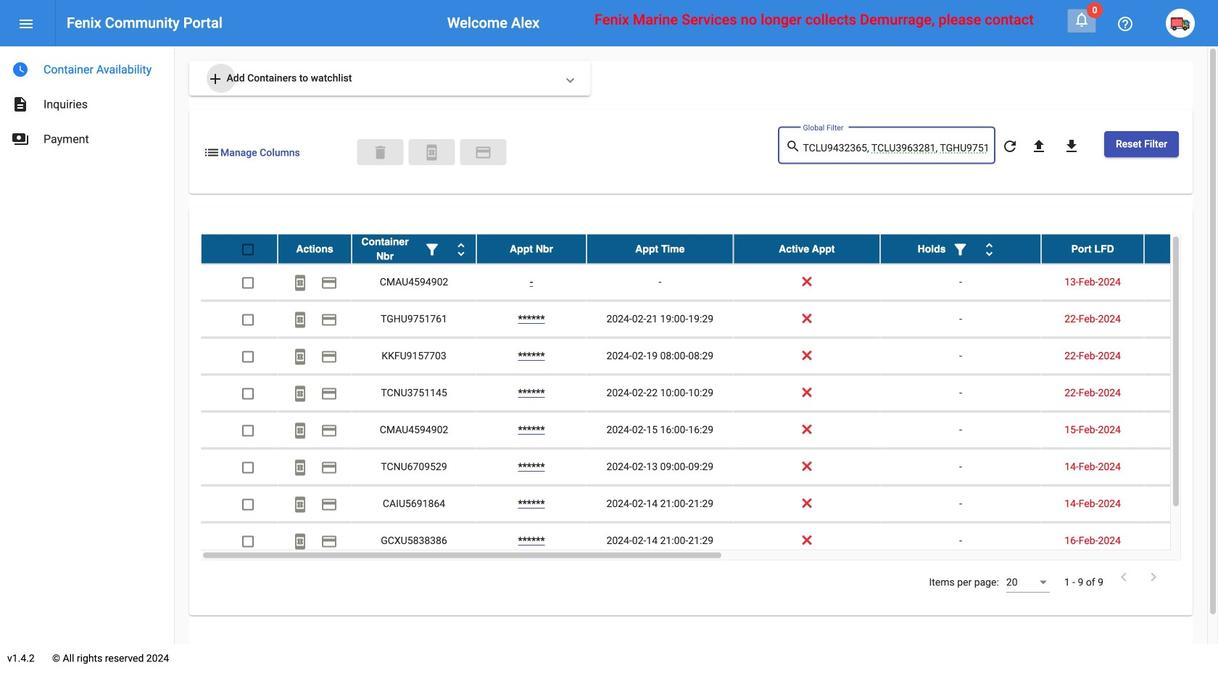 Task type: describe. For each thing, give the bounding box(es) containing it.
4 column header from the left
[[587, 235, 734, 264]]

Global Watchlist Filter field
[[803, 143, 988, 154]]

8 row from the top
[[201, 486, 1219, 523]]

1 column header from the left
[[278, 235, 352, 264]]

delete image
[[372, 144, 389, 161]]

6 column header from the left
[[881, 235, 1042, 264]]

cell for fourth row from the top
[[1145, 338, 1219, 375]]

4 row from the top
[[201, 338, 1219, 375]]

8 column header from the left
[[1145, 235, 1219, 264]]

5 row from the top
[[201, 375, 1219, 412]]

cell for 7th row from the bottom
[[1145, 301, 1219, 338]]

9 row from the top
[[201, 523, 1219, 560]]

cell for 1st row from the bottom
[[1145, 523, 1219, 560]]

cell for 5th row
[[1145, 375, 1219, 412]]

cell for fourth row from the bottom of the page
[[1145, 412, 1219, 449]]



Task type: locate. For each thing, give the bounding box(es) containing it.
4 cell from the top
[[1145, 375, 1219, 412]]

6 cell from the top
[[1145, 449, 1219, 486]]

cell for eighth row from the bottom
[[1145, 264, 1219, 301]]

5 cell from the top
[[1145, 412, 1219, 449]]

6 row from the top
[[201, 412, 1219, 449]]

no color image inside column header
[[453, 241, 470, 259]]

2 column header from the left
[[352, 235, 477, 264]]

2 row from the top
[[201, 264, 1219, 301]]

column header
[[278, 235, 352, 264], [352, 235, 477, 264], [477, 235, 587, 264], [587, 235, 734, 264], [734, 235, 881, 264], [881, 235, 1042, 264], [1042, 235, 1145, 264], [1145, 235, 1219, 264]]

3 column header from the left
[[477, 235, 587, 264]]

2 cell from the top
[[1145, 301, 1219, 338]]

3 cell from the top
[[1145, 338, 1219, 375]]

grid
[[201, 235, 1219, 561]]

row
[[201, 235, 1219, 264], [201, 264, 1219, 301], [201, 301, 1219, 338], [201, 338, 1219, 375], [201, 375, 1219, 412], [201, 412, 1219, 449], [201, 449, 1219, 486], [201, 486, 1219, 523], [201, 523, 1219, 560]]

7 row from the top
[[201, 449, 1219, 486]]

7 column header from the left
[[1042, 235, 1145, 264]]

8 cell from the top
[[1145, 523, 1219, 560]]

1 cell from the top
[[1145, 264, 1219, 301]]

5 column header from the left
[[734, 235, 881, 264]]

3 row from the top
[[201, 301, 1219, 338]]

cell
[[1145, 264, 1219, 301], [1145, 301, 1219, 338], [1145, 338, 1219, 375], [1145, 375, 1219, 412], [1145, 412, 1219, 449], [1145, 449, 1219, 486], [1145, 486, 1219, 523], [1145, 523, 1219, 560]]

navigation
[[0, 46, 174, 157]]

no color image
[[1117, 15, 1135, 33], [12, 131, 29, 148], [1002, 138, 1019, 155], [1064, 138, 1081, 155], [786, 138, 803, 156], [203, 144, 221, 161], [423, 144, 441, 161], [424, 241, 441, 259], [952, 241, 970, 259], [981, 241, 999, 259], [321, 274, 338, 292], [292, 311, 309, 329], [321, 311, 338, 329], [321, 348, 338, 366], [321, 422, 338, 440], [292, 459, 309, 477], [292, 496, 309, 514], [292, 533, 309, 551], [1146, 569, 1163, 587]]

7 cell from the top
[[1145, 486, 1219, 523]]

cell for 3rd row from the bottom
[[1145, 449, 1219, 486]]

no color image
[[1074, 11, 1091, 28], [17, 15, 35, 33], [12, 61, 29, 78], [207, 70, 224, 88], [12, 96, 29, 113], [1031, 138, 1048, 155], [475, 144, 492, 161], [453, 241, 470, 259], [292, 274, 309, 292], [292, 348, 309, 366], [292, 385, 309, 403], [321, 385, 338, 403], [292, 422, 309, 440], [321, 459, 338, 477], [321, 496, 338, 514], [321, 533, 338, 551], [1116, 569, 1133, 587]]

cell for 8th row from the top
[[1145, 486, 1219, 523]]

1 row from the top
[[201, 235, 1219, 264]]



